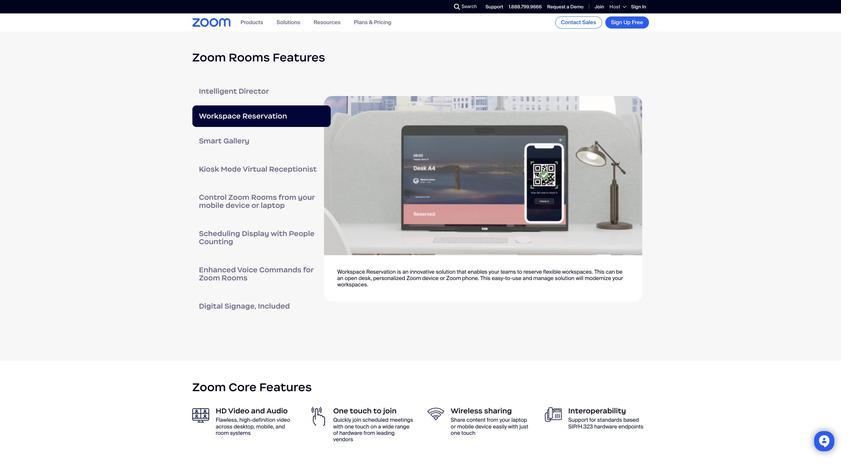 Task type: vqa. For each thing, say whether or not it's contained in the screenshot.


Task type: describe. For each thing, give the bounding box(es) containing it.
solutions button
[[277, 19, 300, 26]]

zoom inside the enhanced voice commands for zoom rooms
[[199, 274, 220, 283]]

zoom core features
[[192, 380, 312, 395]]

1 horizontal spatial a
[[567, 4, 570, 10]]

leading
[[377, 430, 395, 437]]

2 vertical spatial and
[[276, 423, 285, 430]]

quickly
[[334, 417, 351, 424]]

sip/h.323
[[569, 423, 593, 430]]

to inside one touch to join quickly join scheduled meetings with one touch on a wide range of hardware from leading vendors
[[374, 407, 382, 416]]

1.888.799.9666
[[509, 4, 542, 10]]

laptop inside control zoom rooms from your mobile device or laptop
[[261, 201, 285, 210]]

1 horizontal spatial workspaces.
[[563, 268, 594, 276]]

0 vertical spatial rooms
[[229, 50, 270, 65]]

modernize
[[585, 275, 612, 282]]

video
[[228, 407, 250, 416]]

with inside one touch to join quickly join scheduled meetings with one touch on a wide range of hardware from leading vendors
[[334, 423, 344, 430]]

solutions
[[277, 19, 300, 26]]

search
[[462, 3, 477, 9]]

smart gallery
[[199, 136, 250, 145]]

sign in link
[[632, 4, 647, 10]]

zoom inside control zoom rooms from your mobile device or laptop
[[229, 193, 250, 202]]

desk,
[[359, 275, 372, 282]]

workspace reservation button
[[192, 106, 331, 127]]

from inside wireless sharing share content from your laptop or mobile device easily with just one touch
[[487, 417, 499, 424]]

hd video and audio flawless, high-definition video across desktop, mobile, and room systems
[[216, 407, 290, 437]]

device inside wireless sharing share content from your laptop or mobile device easily with just one touch
[[476, 423, 492, 430]]

with inside wireless sharing share content from your laptop or mobile device easily with just one touch
[[509, 423, 519, 430]]

systems
[[230, 430, 251, 437]]

reservation for workspace reservation is an innovative solution that enables your teams to reserve flexible workspaces. this can be an open desk, personalized zoom device or zoom phone. this easy-to-use and manage solution will modernize your workspaces.
[[367, 268, 396, 276]]

finger tapping icon image
[[310, 407, 327, 426]]

0 horizontal spatial solution
[[436, 268, 456, 276]]

endpoints
[[619, 423, 644, 430]]

definition
[[253, 417, 276, 424]]

1 horizontal spatial this
[[595, 268, 605, 276]]

mode
[[221, 165, 241, 174]]

hardware inside one touch to join quickly join scheduled meetings with one touch on a wide range of hardware from leading vendors
[[340, 430, 363, 437]]

request
[[548, 4, 566, 10]]

enables
[[468, 268, 488, 276]]

products
[[241, 19, 263, 26]]

wireless
[[451, 407, 483, 416]]

easy-
[[492, 275, 506, 282]]

card label element
[[324, 96, 643, 302]]

control zoom rooms from your mobile device or laptop
[[199, 193, 315, 210]]

laptop inside wireless sharing share content from your laptop or mobile device easily with just one touch
[[512, 417, 528, 424]]

enhanced
[[199, 265, 236, 275]]

high-
[[240, 417, 253, 424]]

share
[[451, 417, 466, 424]]

desktop,
[[234, 423, 255, 430]]

resources
[[314, 19, 341, 26]]

easily
[[493, 423, 507, 430]]

1 vertical spatial join
[[353, 417, 362, 424]]

reserve
[[524, 268, 542, 276]]

wide
[[383, 423, 394, 430]]

gallery
[[224, 136, 250, 145]]

free
[[632, 19, 644, 26]]

1 horizontal spatial solution
[[555, 275, 575, 282]]

virtual
[[243, 165, 268, 174]]

included
[[258, 302, 290, 311]]

standards
[[598, 417, 623, 424]]

0 vertical spatial join
[[384, 407, 397, 416]]

one inside wireless sharing share content from your laptop or mobile device easily with just one touch
[[451, 430, 461, 437]]

contact sales
[[561, 19, 597, 26]]

intelligent director
[[199, 87, 269, 96]]

touch left "on"
[[356, 423, 370, 430]]

features for zoom rooms features
[[273, 50, 325, 65]]

hd
[[216, 407, 227, 416]]

0 horizontal spatial an
[[338, 275, 344, 282]]

mobile inside wireless sharing share content from your laptop or mobile device easily with just one touch
[[457, 423, 474, 430]]

innovative
[[410, 268, 435, 276]]

reservation for workspace reservation
[[243, 112, 287, 121]]

workspace reservation is an innovative solution that enables your teams to reserve flexible workspaces. this can be an open desk, personalized zoom device or zoom phone. this easy-to-use and manage solution will modernize your workspaces.
[[338, 268, 624, 288]]

one touch to join quickly join scheduled meetings with one touch on a wide range of hardware from leading vendors
[[334, 407, 413, 443]]

four people on a computer screen image
[[192, 407, 209, 424]]

0 horizontal spatial support
[[486, 4, 504, 10]]

1.888.799.9666 link
[[509, 4, 542, 10]]

use
[[513, 275, 522, 282]]

mobile,
[[256, 423, 275, 430]]

flawless,
[[216, 417, 238, 424]]

0 horizontal spatial this
[[481, 275, 491, 282]]

core
[[229, 380, 257, 395]]

mobile inside control zoom rooms from your mobile device or laptop
[[199, 201, 224, 210]]

with inside the "scheduling display with people counting"
[[271, 229, 287, 238]]

enhanced voice commands for zoom rooms button
[[192, 256, 331, 292]]

your right modernize
[[613, 275, 624, 282]]

host button
[[610, 4, 626, 10]]

interoperability support for standards based sip/h.323 hardware endpoints
[[569, 407, 644, 430]]

smart gallery button
[[192, 127, 331, 155]]

plans & pricing link
[[354, 19, 392, 26]]

phone.
[[462, 275, 479, 282]]

of
[[334, 430, 338, 437]]

features for zoom core features
[[260, 380, 312, 395]]

meetings
[[390, 417, 413, 424]]

across
[[216, 423, 233, 430]]

kiosk
[[199, 165, 219, 174]]

is
[[397, 268, 401, 276]]

sign for sign up free
[[611, 19, 623, 26]]

audio
[[267, 407, 288, 416]]

digital signage, included button
[[192, 292, 331, 321]]

sharing
[[485, 407, 512, 416]]

wireless sharing image
[[428, 407, 444, 421]]

sign up free link
[[606, 16, 649, 29]]

to-
[[506, 275, 513, 282]]



Task type: locate. For each thing, give the bounding box(es) containing it.
or for wireless
[[451, 423, 456, 430]]

zoom logo image
[[192, 18, 231, 27]]

1 horizontal spatial laptop
[[512, 417, 528, 424]]

1 horizontal spatial one
[[451, 430, 461, 437]]

an
[[403, 268, 409, 276], [338, 275, 344, 282]]

your down receptionist
[[298, 193, 315, 202]]

1 horizontal spatial to
[[518, 268, 523, 276]]

hardware down interoperability
[[595, 423, 618, 430]]

an right is
[[403, 268, 409, 276]]

2 horizontal spatial and
[[523, 275, 533, 282]]

join
[[384, 407, 397, 416], [353, 417, 362, 424]]

join right quickly
[[353, 417, 362, 424]]

workspace reservation group
[[324, 96, 643, 302]]

or left that
[[440, 275, 445, 282]]

plans
[[354, 19, 368, 26]]

1 vertical spatial laptop
[[512, 417, 528, 424]]

intelligent
[[199, 87, 237, 96]]

a inside one touch to join quickly join scheduled meetings with one touch on a wide range of hardware from leading vendors
[[378, 423, 381, 430]]

video
[[277, 417, 290, 424]]

1 vertical spatial for
[[590, 417, 597, 424]]

support inside interoperability support for standards based sip/h.323 hardware endpoints
[[569, 417, 589, 424]]

1 horizontal spatial hardware
[[595, 423, 618, 430]]

None search field
[[430, 1, 456, 12]]

laptop up display
[[261, 201, 285, 210]]

to inside 'workspace reservation is an innovative solution that enables your teams to reserve flexible workspaces. this can be an open desk, personalized zoom device or zoom phone. this easy-to-use and manage solution will modernize your workspaces.'
[[518, 268, 523, 276]]

pricing
[[374, 19, 392, 26]]

touch inside wireless sharing share content from your laptop or mobile device easily with just one touch
[[462, 430, 476, 437]]

request a demo link
[[548, 4, 584, 10]]

0 horizontal spatial workspace
[[199, 112, 241, 121]]

and right use
[[523, 275, 533, 282]]

or inside wireless sharing share content from your laptop or mobile device easily with just one touch
[[451, 423, 456, 430]]

0 vertical spatial sign
[[632, 4, 642, 10]]

1 horizontal spatial an
[[403, 268, 409, 276]]

and inside 'workspace reservation is an innovative solution that enables your teams to reserve flexible workspaces. this can be an open desk, personalized zoom device or zoom phone. this easy-to-use and manage solution will modernize your workspaces.'
[[523, 275, 533, 282]]

content
[[467, 417, 486, 424]]

tab list containing intelligent director
[[192, 77, 331, 321]]

one
[[345, 423, 354, 430], [451, 430, 461, 437]]

from inside control zoom rooms from your mobile device or laptop
[[279, 193, 297, 202]]

1 vertical spatial a
[[378, 423, 381, 430]]

2 horizontal spatial from
[[487, 417, 499, 424]]

an left open
[[338, 275, 344, 282]]

1 vertical spatial reservation
[[367, 268, 396, 276]]

mobile
[[199, 201, 224, 210], [457, 423, 474, 430]]

0 vertical spatial from
[[279, 193, 297, 202]]

or down wireless
[[451, 423, 456, 430]]

solution left will
[[555, 275, 575, 282]]

1 horizontal spatial reservation
[[367, 268, 396, 276]]

resources button
[[314, 19, 341, 26]]

or up display
[[252, 201, 259, 210]]

or for control
[[252, 201, 259, 210]]

tab list
[[192, 77, 331, 321]]

control
[[199, 193, 227, 202]]

1 vertical spatial to
[[374, 407, 382, 416]]

with left people
[[271, 229, 287, 238]]

solution
[[436, 268, 456, 276], [555, 275, 575, 282]]

demo
[[571, 4, 584, 10]]

plans & pricing
[[354, 19, 392, 26]]

for inside interoperability support for standards based sip/h.323 hardware endpoints
[[590, 417, 597, 424]]

0 horizontal spatial to
[[374, 407, 382, 416]]

hardware
[[595, 423, 618, 430], [340, 430, 363, 437]]

rooms inside control zoom rooms from your mobile device or laptop
[[251, 193, 277, 202]]

1 horizontal spatial device
[[423, 275, 439, 282]]

0 vertical spatial laptop
[[261, 201, 285, 210]]

sales
[[583, 19, 597, 26]]

0 horizontal spatial laptop
[[261, 201, 285, 210]]

from down receptionist
[[279, 193, 297, 202]]

intelligent director button
[[192, 77, 331, 106]]

mobile up 'scheduling'
[[199, 201, 224, 210]]

workspaces image
[[324, 96, 643, 255]]

and up the definition
[[251, 407, 265, 416]]

touch up 'scheduled'
[[350, 407, 372, 416]]

this left the can on the right bottom of page
[[595, 268, 605, 276]]

just
[[520, 423, 529, 430]]

0 horizontal spatial sign
[[611, 19, 623, 26]]

1 vertical spatial rooms
[[251, 193, 277, 202]]

join up meetings
[[384, 407, 397, 416]]

device up display
[[226, 201, 250, 210]]

0 horizontal spatial with
[[271, 229, 287, 238]]

1 horizontal spatial with
[[334, 423, 344, 430]]

for right commands
[[303, 265, 314, 275]]

sign left up
[[611, 19, 623, 26]]

hardware right of
[[340, 430, 363, 437]]

from down "sharing" on the bottom of page
[[487, 417, 499, 424]]

zoom rooms features
[[192, 50, 325, 65]]

reservation left is
[[367, 268, 396, 276]]

or inside 'workspace reservation is an innovative solution that enables your teams to reserve flexible workspaces. this can be an open desk, personalized zoom device or zoom phone. this easy-to-use and manage solution will modernize your workspaces.'
[[440, 275, 445, 282]]

your
[[298, 193, 315, 202], [489, 268, 500, 276], [613, 275, 624, 282], [500, 417, 511, 424]]

from inside one touch to join quickly join scheduled meetings with one touch on a wide range of hardware from leading vendors
[[364, 430, 376, 437]]

0 vertical spatial features
[[273, 50, 325, 65]]

on
[[371, 423, 377, 430]]

1 vertical spatial sign
[[611, 19, 623, 26]]

range
[[395, 423, 410, 430]]

1 vertical spatial workspaces.
[[338, 281, 368, 288]]

reservation inside button
[[243, 112, 287, 121]]

telephone image
[[545, 407, 562, 422]]

with up vendors
[[334, 423, 344, 430]]

2 horizontal spatial with
[[509, 423, 519, 430]]

1 vertical spatial mobile
[[457, 423, 474, 430]]

kiosk mode virtual receptionist button
[[192, 155, 331, 183]]

from down 'scheduled'
[[364, 430, 376, 437]]

2 vertical spatial rooms
[[222, 274, 248, 283]]

sign
[[632, 4, 642, 10], [611, 19, 623, 26]]

products button
[[241, 19, 263, 26]]

0 horizontal spatial workspaces.
[[338, 281, 368, 288]]

this left easy-
[[481, 275, 491, 282]]

one up vendors
[[345, 423, 354, 430]]

workspace for workspace reservation is an innovative solution that enables your teams to reserve flexible workspaces. this can be an open desk, personalized zoom device or zoom phone. this easy-to-use and manage solution will modernize your workspaces.
[[338, 268, 365, 276]]

0 horizontal spatial from
[[279, 193, 297, 202]]

a left demo
[[567, 4, 570, 10]]

in
[[643, 4, 647, 10]]

2 horizontal spatial device
[[476, 423, 492, 430]]

hardware inside interoperability support for standards based sip/h.323 hardware endpoints
[[595, 423, 618, 430]]

0 vertical spatial to
[[518, 268, 523, 276]]

2 horizontal spatial or
[[451, 423, 456, 430]]

workspace
[[199, 112, 241, 121], [338, 268, 365, 276]]

0 horizontal spatial or
[[252, 201, 259, 210]]

director
[[239, 87, 269, 96]]

0 vertical spatial reservation
[[243, 112, 287, 121]]

rooms inside the enhanced voice commands for zoom rooms
[[222, 274, 248, 283]]

be
[[617, 268, 623, 276]]

receptionist
[[269, 165, 317, 174]]

scheduling display with people counting
[[199, 229, 315, 246]]

your inside control zoom rooms from your mobile device or laptop
[[298, 193, 315, 202]]

0 vertical spatial for
[[303, 265, 314, 275]]

device left the easily
[[476, 423, 492, 430]]

your inside wireless sharing share content from your laptop or mobile device easily with just one touch
[[500, 417, 511, 424]]

join link
[[595, 4, 605, 10]]

1 vertical spatial or
[[440, 275, 445, 282]]

your left teams
[[489, 268, 500, 276]]

for down interoperability
[[590, 417, 597, 424]]

can
[[606, 268, 615, 276]]

from
[[279, 193, 297, 202], [487, 417, 499, 424], [364, 430, 376, 437]]

or inside control zoom rooms from your mobile device or laptop
[[252, 201, 259, 210]]

counting
[[199, 237, 233, 246]]

support down interoperability
[[569, 417, 589, 424]]

0 vertical spatial mobile
[[199, 201, 224, 210]]

for inside the enhanced voice commands for zoom rooms
[[303, 265, 314, 275]]

personalized
[[374, 275, 405, 282]]

manage
[[534, 275, 554, 282]]

2 vertical spatial or
[[451, 423, 456, 430]]

workspace inside 'workspace reservation is an innovative solution that enables your teams to reserve flexible workspaces. this can be an open desk, personalized zoom device or zoom phone. this easy-to-use and manage solution will modernize your workspaces.'
[[338, 268, 365, 276]]

voice
[[237, 265, 258, 275]]

with left just
[[509, 423, 519, 430]]

device inside control zoom rooms from your mobile device or laptop
[[226, 201, 250, 210]]

0 horizontal spatial join
[[353, 417, 362, 424]]

1 horizontal spatial from
[[364, 430, 376, 437]]

0 horizontal spatial and
[[251, 407, 265, 416]]

sign in
[[632, 4, 647, 10]]

0 vertical spatial and
[[523, 275, 533, 282]]

solution left that
[[436, 268, 456, 276]]

teams
[[501, 268, 516, 276]]

reservation inside 'workspace reservation is an innovative solution that enables your teams to reserve flexible workspaces. this can be an open desk, personalized zoom device or zoom phone. this easy-to-use and manage solution will modernize your workspaces.'
[[367, 268, 396, 276]]

0 horizontal spatial hardware
[[340, 430, 363, 437]]

host
[[610, 4, 621, 10]]

1 vertical spatial features
[[260, 380, 312, 395]]

zoom
[[192, 50, 226, 65], [229, 193, 250, 202], [199, 274, 220, 283], [407, 275, 421, 282], [447, 275, 461, 282], [192, 380, 226, 395]]

up
[[624, 19, 631, 26]]

to up 'scheduled'
[[374, 407, 382, 416]]

people
[[289, 229, 315, 238]]

0 horizontal spatial device
[[226, 201, 250, 210]]

features
[[273, 50, 325, 65], [260, 380, 312, 395]]

one inside one touch to join quickly join scheduled meetings with one touch on a wide range of hardware from leading vendors
[[345, 423, 354, 430]]

open
[[345, 275, 358, 282]]

with
[[271, 229, 287, 238], [334, 423, 344, 430], [509, 423, 519, 430]]

display
[[242, 229, 269, 238]]

1 horizontal spatial mobile
[[457, 423, 474, 430]]

1 horizontal spatial workspace
[[338, 268, 365, 276]]

kiosk mode virtual receptionist
[[199, 165, 317, 174]]

to
[[518, 268, 523, 276], [374, 407, 382, 416]]

1 horizontal spatial or
[[440, 275, 445, 282]]

0 horizontal spatial for
[[303, 265, 314, 275]]

1 horizontal spatial sign
[[632, 4, 642, 10]]

1 vertical spatial workspace
[[338, 268, 365, 276]]

smart
[[199, 136, 222, 145]]

scheduled
[[363, 417, 389, 424]]

1 horizontal spatial support
[[569, 417, 589, 424]]

0 vertical spatial workspaces.
[[563, 268, 594, 276]]

flexible
[[544, 268, 561, 276]]

digital signage, included
[[199, 302, 290, 311]]

laptop
[[261, 201, 285, 210], [512, 417, 528, 424]]

sign for sign in
[[632, 4, 642, 10]]

reservation
[[243, 112, 287, 121], [367, 268, 396, 276]]

and right mobile,
[[276, 423, 285, 430]]

that
[[457, 268, 467, 276]]

0 vertical spatial support
[[486, 4, 504, 10]]

support right search
[[486, 4, 504, 10]]

touch down content
[[462, 430, 476, 437]]

2 vertical spatial device
[[476, 423, 492, 430]]

workspace inside button
[[199, 112, 241, 121]]

device left that
[[423, 275, 439, 282]]

sign left in
[[632, 4, 642, 10]]

2 vertical spatial from
[[364, 430, 376, 437]]

workspace for workspace reservation
[[199, 112, 241, 121]]

tabbed carousel element
[[2, 77, 649, 321]]

enhanced voice commands for zoom rooms
[[199, 265, 314, 283]]

1 vertical spatial from
[[487, 417, 499, 424]]

1 vertical spatial support
[[569, 417, 589, 424]]

0 horizontal spatial reservation
[[243, 112, 287, 121]]

0 vertical spatial device
[[226, 201, 250, 210]]

a
[[567, 4, 570, 10], [378, 423, 381, 430]]

a right "on"
[[378, 423, 381, 430]]

0 horizontal spatial one
[[345, 423, 354, 430]]

0 vertical spatial or
[[252, 201, 259, 210]]

laptop right the easily
[[512, 417, 528, 424]]

0 vertical spatial a
[[567, 4, 570, 10]]

support link
[[486, 4, 504, 10]]

search image
[[454, 4, 460, 10]]

1 vertical spatial and
[[251, 407, 265, 416]]

reservation down intelligent director "button"
[[243, 112, 287, 121]]

support
[[486, 4, 504, 10], [569, 417, 589, 424]]

mobile down wireless
[[457, 423, 474, 430]]

0 vertical spatial workspace
[[199, 112, 241, 121]]

or
[[252, 201, 259, 210], [440, 275, 445, 282], [451, 423, 456, 430]]

to right teams
[[518, 268, 523, 276]]

your down "sharing" on the bottom of page
[[500, 417, 511, 424]]

1 vertical spatial device
[[423, 275, 439, 282]]

1 horizontal spatial and
[[276, 423, 285, 430]]

0 horizontal spatial mobile
[[199, 201, 224, 210]]

device inside 'workspace reservation is an innovative solution that enables your teams to reserve flexible workspaces. this can be an open desk, personalized zoom device or zoom phone. this easy-to-use and manage solution will modernize your workspaces.'
[[423, 275, 439, 282]]

search image
[[454, 4, 460, 10]]

sign up free
[[611, 19, 644, 26]]

1 horizontal spatial for
[[590, 417, 597, 424]]

workspaces.
[[563, 268, 594, 276], [338, 281, 368, 288]]

interoperability
[[569, 407, 627, 416]]

wireless sharing share content from your laptop or mobile device easily with just one touch
[[451, 407, 529, 437]]

scheduling
[[199, 229, 240, 238]]

one down share
[[451, 430, 461, 437]]

1 horizontal spatial join
[[384, 407, 397, 416]]

0 horizontal spatial a
[[378, 423, 381, 430]]



